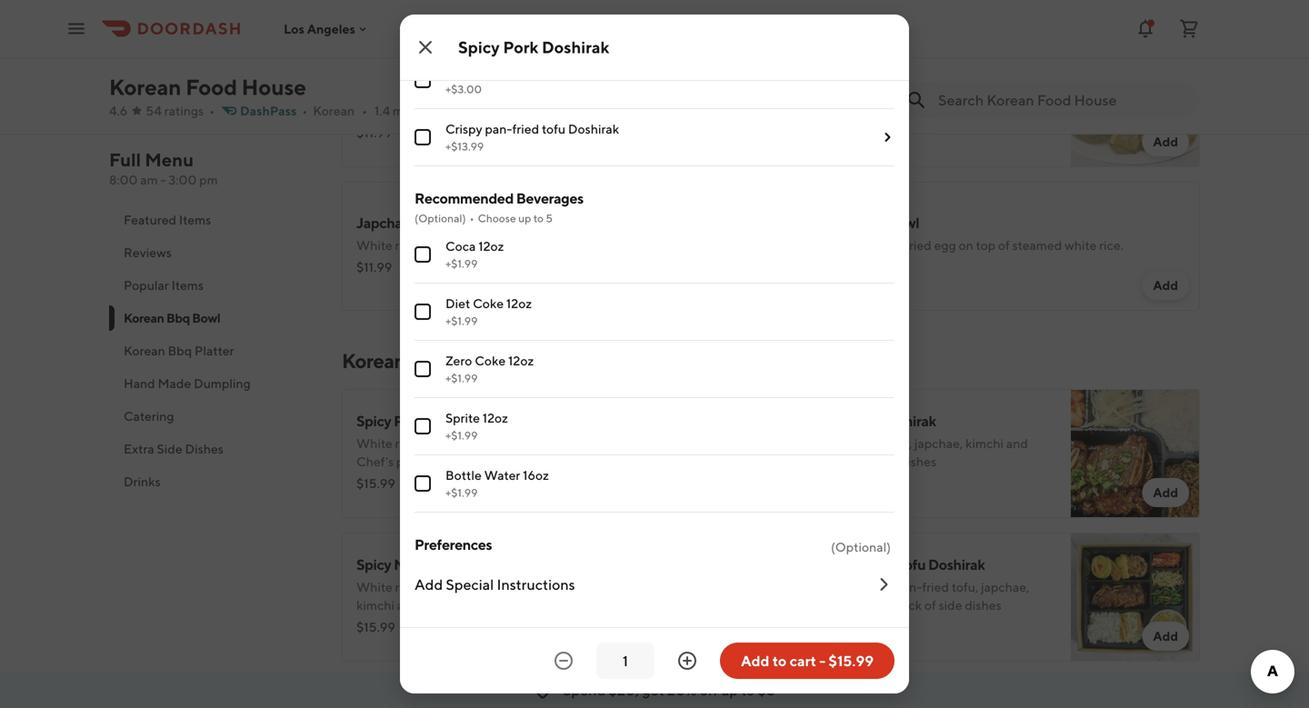 Task type: locate. For each thing, give the bounding box(es) containing it.
marinated
[[454, 580, 513, 595]]

kimchi right galbi,
[[966, 436, 1004, 451]]

1 vertical spatial (optional)
[[831, 540, 891, 555]]

+$1.99 for diet
[[446, 315, 478, 327]]

2 vertical spatial $15.99
[[829, 652, 874, 670]]

pork for spicy pork doshirak
[[503, 37, 539, 57]]

korean inside "korean bbq platter" 'button'
[[124, 343, 165, 358]]

+$1.99 inside coca  12oz +$1.99
[[446, 257, 478, 270]]

platter up hand made dumpling button
[[195, 343, 234, 358]]

$15.99 right cart
[[829, 652, 874, 670]]

full menu 8:00 am - 3:00 pm
[[109, 149, 218, 187]]

0 horizontal spatial up
[[518, 212, 531, 225]]

preferences
[[415, 536, 492, 553]]

1 horizontal spatial spam
[[793, 214, 829, 231]]

japchae, right galbi,
[[915, 436, 963, 451]]

zero coke 12oz +$1.99
[[446, 353, 534, 385]]

bbq up korean bbq platter
[[166, 311, 190, 326]]

notification bell image
[[1135, 18, 1157, 40]]

0 items, open order cart image
[[1179, 18, 1200, 40]]

spicy down marinated
[[422, 580, 452, 595]]

+$1.99 down zero
[[446, 372, 478, 385]]

1 vertical spatial crispy
[[859, 580, 893, 595]]

white inside spicy marinated chicken doshirak white rice, spicy marinated chicken, japchae, kimchi and chef's pick of side dishes $15.99
[[356, 580, 393, 595]]

1 vertical spatial -
[[820, 652, 826, 670]]

chef's up add to cart - $15.99 button
[[858, 598, 895, 613]]

coke inside diet coke 12oz +$1.99
[[473, 296, 504, 311]]

japchae, right tofu,
[[981, 580, 1030, 595]]

catering
[[124, 409, 174, 424]]

(optional) down recommended
[[415, 212, 466, 225]]

rice, inside crispy pan-fried tofu bowl white rice, stir-fried vegetables and crispy pan-fried tofu
[[832, 85, 856, 100]]

coke inside zero coke 12oz +$1.99
[[475, 353, 506, 368]]

dishes inside spicy marinated chicken doshirak white rice, spicy marinated chicken, japchae, kimchi and chef's pick of side dishes $15.99
[[529, 598, 565, 613]]

doshirak inside galbi k-bbq doshirak white rice, la galbi, japchae, kimchi and chef's pick of side dishes
[[880, 412, 936, 430]]

54
[[146, 103, 162, 118]]

korean for korean bbq bowl
[[124, 311, 164, 326]]

5 +$1.99 from the top
[[446, 486, 478, 499]]

curry bowl image
[[1071, 0, 1200, 24]]

bbq for bowl
[[166, 311, 190, 326]]

dishes inside crispy pan-fried tofu doshirak white rice, crispy pan-fried tofu, japchae, kimchi and chef's pick of side dishes $13.99
[[965, 598, 1002, 613]]

• right dashpass at the top left of the page
[[302, 103, 308, 118]]

1 horizontal spatial (optional)
[[831, 540, 891, 555]]

korean food house
[[109, 74, 306, 100]]

spicy marinated chicken doshirak white rice, spicy marinated chicken, japchae, kimchi and chef's pick of side dishes $15.99
[[356, 556, 615, 635]]

• down recommended
[[470, 212, 474, 225]]

1.4
[[375, 103, 390, 118]]

kimchi down marinated
[[356, 598, 395, 613]]

side inside spicy marinated chicken doshirak white rice, spicy marinated chicken, japchae, kimchi and chef's pick of side dishes $15.99
[[502, 598, 526, 613]]

rice, inside galbi k-bbq doshirak white rice, la galbi, japchae, kimchi and chef's pick of side dishes
[[832, 436, 856, 451]]

0 vertical spatial $11.99
[[356, 125, 392, 140]]

spam for spam and egg bowl pan fried spam and fried egg on top of steamed white rice.
[[793, 214, 829, 231]]

side down tofu,
[[939, 598, 963, 613]]

doshirak up galbi,
[[880, 412, 936, 430]]

1 horizontal spatial crispy
[[1002, 85, 1036, 100]]

group containing spam
[[415, 0, 895, 166]]

pan- for crispy pan-fried tofu doshirak white rice, crispy pan-fried tofu, japchae, kimchi and chef's pick of side dishes $13.99
[[837, 556, 867, 573]]

korean up 54
[[109, 74, 181, 100]]

fried
[[867, 61, 897, 79], [446, 85, 473, 100], [882, 85, 909, 100], [820, 103, 847, 118], [513, 121, 539, 136], [446, 238, 473, 253], [818, 238, 845, 253], [905, 238, 932, 253], [867, 556, 897, 573], [923, 580, 949, 595]]

$15.99 left bottle on the left bottom of page
[[356, 476, 395, 491]]

1 vertical spatial coke
[[475, 353, 506, 368]]

0 vertical spatial -
[[160, 172, 166, 187]]

sprite 12oz +$1.99
[[446, 411, 508, 442]]

to left cart
[[773, 652, 787, 670]]

1 vertical spatial crispy
[[446, 121, 483, 136]]

hand made dumpling button
[[109, 367, 320, 400]]

japchae, right chicken,
[[566, 580, 615, 595]]

tofu
[[899, 61, 926, 79], [356, 103, 380, 118], [850, 103, 874, 118], [542, 121, 566, 136], [899, 556, 926, 573]]

add button
[[1143, 127, 1189, 156], [706, 271, 753, 300], [1143, 271, 1189, 300], [1143, 478, 1189, 507], [706, 622, 753, 651], [1143, 622, 1189, 651]]

white inside japchae bowl white rice, stir-fried vegetables and japchae $11.99
[[356, 238, 393, 253]]

1 vertical spatial up
[[721, 682, 738, 699]]

korean • 1.4 mi
[[313, 103, 407, 118]]

chef's inside galbi k-bbq doshirak white rice, la galbi, japchae, kimchi and chef's pick of side dishes
[[793, 454, 830, 469]]

None checkbox
[[415, 15, 431, 31], [415, 72, 431, 88], [415, 129, 431, 145], [415, 246, 431, 263], [415, 304, 431, 320], [415, 418, 431, 435], [415, 476, 431, 492], [415, 15, 431, 31], [415, 72, 431, 88], [415, 129, 431, 145], [415, 246, 431, 263], [415, 304, 431, 320], [415, 418, 431, 435], [415, 476, 431, 492]]

doshirak up pork, on the left of page
[[426, 412, 483, 430]]

items up reviews button at the left top of the page
[[179, 212, 211, 227]]

$11.99
[[356, 125, 392, 140], [356, 260, 392, 275]]

side inside crispy pan-fried tofu doshirak white rice, crispy pan-fried tofu, japchae, kimchi and chef's pick of side dishes $13.99
[[939, 598, 963, 613]]

12oz right sprite
[[483, 411, 508, 426]]

• inside recommended beverages (optional) • choose up to 5
[[470, 212, 474, 225]]

and inside crispy pan-fried tofu bowl white rice, stir-fried vegetables and crispy pan-fried tofu
[[978, 85, 1000, 100]]

to left 5
[[534, 212, 544, 225]]

0 horizontal spatial crispy
[[859, 580, 893, 595]]

0 vertical spatial to
[[534, 212, 544, 225]]

tofu inside crispy pan-fried tofu doshirak white rice, crispy pan-fried tofu, japchae, kimchi and chef's pick of side dishes $13.99
[[899, 556, 926, 573]]

0 vertical spatial crispy
[[1002, 85, 1036, 100]]

1 horizontal spatial bbq
[[846, 412, 877, 430]]

and
[[541, 85, 563, 100], [978, 85, 1000, 100], [832, 214, 856, 231], [541, 238, 563, 253], [881, 238, 903, 253], [578, 436, 600, 451], [1007, 436, 1028, 451], [397, 598, 419, 613], [834, 598, 856, 613]]

crispy pan-fried tofu bowl image
[[1071, 38, 1200, 167]]

crispy for crispy pan-fried tofu doshirak
[[793, 556, 834, 573]]

korean for korean food house
[[109, 74, 181, 100]]

spicy inside spicy marinated chicken doshirak white rice, spicy marinated chicken, japchae, kimchi and chef's pick of side dishes $15.99
[[422, 580, 452, 595]]

up right the off
[[721, 682, 738, 699]]

2 horizontal spatial to
[[773, 652, 787, 670]]

0 vertical spatial bbq
[[166, 311, 190, 326]]

0 horizontal spatial to
[[534, 212, 544, 225]]

pan- for crispy pan-fried tofu bowl white rice, stir-fried vegetables and crispy pan-fried tofu
[[837, 61, 867, 79]]

12oz inside coca  12oz +$1.99
[[478, 239, 504, 254]]

white inside crispy pan-fried tofu bowl white rice, stir-fried vegetables and crispy pan-fried tofu
[[793, 85, 829, 100]]

1 horizontal spatial platter
[[456, 349, 516, 373]]

0 vertical spatial coke
[[473, 296, 504, 311]]

full
[[109, 149, 141, 171]]

+$1.99 inside sprite 12oz +$1.99
[[446, 429, 478, 442]]

0 horizontal spatial platter
[[195, 343, 234, 358]]

vegetables inside crispy pan-fried tofu bowl white rice, stir-fried vegetables and crispy pan-fried tofu
[[912, 85, 975, 100]]

pork left sprite
[[394, 412, 424, 430]]

doshirak down braised
[[568, 121, 619, 136]]

of inside "spicy pork doshirak white rice, spicy pork, japchae, kimchi and chef's pick of side dishes $15.99"
[[423, 454, 435, 469]]

tofu for crispy pan-fried tofu doshirak +$13.99
[[542, 121, 566, 136]]

- right 'am'
[[160, 172, 166, 187]]

to
[[534, 212, 544, 225], [773, 652, 787, 670], [741, 682, 755, 699]]

japchae, up water
[[486, 436, 535, 451]]

rice, inside braised tofu bowl white rice, stir-fried vegetables and braised tofu $11.99
[[395, 85, 420, 100]]

pan- for crispy pan-fried tofu doshirak +$13.99
[[485, 121, 513, 136]]

japchae, inside crispy pan-fried tofu doshirak white rice, crispy pan-fried tofu, japchae, kimchi and chef's pick of side dishes $13.99
[[981, 580, 1030, 595]]

add to cart - $15.99
[[741, 652, 874, 670]]

group
[[415, 0, 895, 166]]

tofu inside crispy pan-fried tofu doshirak +$13.99
[[542, 121, 566, 136]]

crispy inside crispy pan-fried tofu doshirak white rice, crispy pan-fried tofu, japchae, kimchi and chef's pick of side dishes $13.99
[[859, 580, 893, 595]]

white inside galbi k-bbq doshirak white rice, la galbi, japchae, kimchi and chef's pick of side dishes
[[793, 436, 829, 451]]

None checkbox
[[415, 361, 431, 377]]

spicy for spicy pork doshirak white rice, spicy pork, japchae, kimchi and chef's pick of side dishes $15.99
[[356, 412, 391, 430]]

coke right zero
[[475, 353, 506, 368]]

coke
[[473, 296, 504, 311], [475, 353, 506, 368]]

spicy inside "spicy pork doshirak white rice, spicy pork, japchae, kimchi and chef's pick of side dishes $15.99"
[[356, 412, 391, 430]]

chef's left bottle on the left bottom of page
[[356, 454, 394, 469]]

rice,
[[395, 85, 420, 100], [832, 85, 856, 100], [395, 238, 420, 253], [395, 436, 420, 451], [832, 436, 856, 451], [395, 580, 420, 595], [832, 580, 856, 595]]

(optional)
[[415, 212, 466, 225], [831, 540, 891, 555]]

items up korean bbq bowl
[[171, 278, 204, 293]]

1 vertical spatial spicy
[[356, 412, 391, 430]]

1 spicy from the top
[[422, 436, 452, 451]]

platter down diet coke 12oz +$1.99
[[456, 349, 516, 373]]

side down add special instructions
[[502, 598, 526, 613]]

bbq
[[166, 311, 190, 326], [168, 343, 192, 358]]

kimchi inside crispy pan-fried tofu doshirak white rice, crispy pan-fried tofu, japchae, kimchi and chef's pick of side dishes $13.99
[[793, 598, 831, 613]]

spam
[[847, 238, 878, 253]]

braised
[[566, 85, 608, 100]]

1 vertical spatial spam
[[793, 214, 829, 231]]

extra side dishes
[[124, 441, 224, 456]]

dishes down chicken,
[[529, 598, 565, 613]]

chicken
[[463, 556, 516, 573]]

2 spicy from the top
[[422, 580, 452, 595]]

spicy for spicy pork doshirak
[[458, 37, 500, 57]]

0 horizontal spatial (optional)
[[415, 212, 466, 225]]

pick
[[396, 454, 421, 469], [833, 454, 857, 469], [461, 598, 486, 613], [898, 598, 922, 613]]

1 vertical spatial spicy
[[422, 580, 452, 595]]

0 vertical spatial spam
[[446, 7, 478, 22]]

0 vertical spatial up
[[518, 212, 531, 225]]

0 vertical spatial (optional)
[[415, 212, 466, 225]]

$15.99 down marinated
[[356, 620, 395, 635]]

bowl inside spam and egg bowl pan fried spam and fried egg on top of steamed white rice.
[[887, 214, 920, 231]]

dishes inside "spicy pork doshirak white rice, spicy pork, japchae, kimchi and chef's pick of side dishes $15.99"
[[464, 454, 500, 469]]

1 vertical spatial bbq
[[168, 343, 192, 358]]

spicy left pork, on the left of page
[[422, 436, 452, 451]]

kimchi up 16oz
[[537, 436, 575, 451]]

of
[[998, 238, 1010, 253], [423, 454, 435, 469], [860, 454, 871, 469], [488, 598, 500, 613], [925, 598, 936, 613]]

platter inside 'button'
[[195, 343, 234, 358]]

side inside galbi k-bbq doshirak white rice, la galbi, japchae, kimchi and chef's pick of side dishes
[[874, 454, 897, 469]]

add special instructions
[[415, 576, 575, 593]]

platter
[[195, 343, 234, 358], [456, 349, 516, 373]]

steamed
[[1013, 238, 1062, 253]]

side
[[437, 454, 461, 469], [874, 454, 897, 469], [502, 598, 526, 613], [939, 598, 963, 613]]

2 vertical spatial crispy
[[793, 556, 834, 573]]

korean for korean bbq platter
[[124, 343, 165, 358]]

doshirak up tofu,
[[928, 556, 985, 573]]

pan- inside crispy pan-fried tofu doshirak +$13.99
[[485, 121, 513, 136]]

0 horizontal spatial -
[[160, 172, 166, 187]]

galbi,
[[878, 436, 912, 451]]

0 vertical spatial crispy
[[793, 61, 834, 79]]

Item Search search field
[[938, 90, 1186, 110]]

up inside recommended beverages (optional) • choose up to 5
[[518, 212, 531, 225]]

2 +$1.99 from the top
[[446, 315, 478, 327]]

and inside "spicy pork doshirak white rice, spicy pork, japchae, kimchi and chef's pick of side dishes $15.99"
[[578, 436, 600, 451]]

chef's
[[356, 454, 394, 469], [793, 454, 830, 469], [422, 598, 459, 613], [858, 598, 895, 613]]

off
[[700, 682, 718, 699]]

1 vertical spatial pork
[[394, 412, 424, 430]]

dishes down galbi,
[[900, 454, 937, 469]]

1 horizontal spatial up
[[721, 682, 738, 699]]

0 horizontal spatial pork
[[394, 412, 424, 430]]

up left 5
[[518, 212, 531, 225]]

side down galbi,
[[874, 454, 897, 469]]

dishes
[[464, 454, 500, 469], [900, 454, 937, 469], [529, 598, 565, 613], [965, 598, 1002, 613]]

korean left 1.4
[[313, 103, 355, 118]]

add button for spicy marinated chicken doshirak
[[706, 622, 753, 651]]

1 horizontal spatial to
[[741, 682, 755, 699]]

bbq inside 'button'
[[168, 343, 192, 358]]

of inside spicy marinated chicken doshirak white rice, spicy marinated chicken, japchae, kimchi and chef's pick of side dishes $15.99
[[488, 598, 500, 613]]

1 vertical spatial $15.99
[[356, 620, 395, 635]]

kimchi inside "spicy pork doshirak white rice, spicy pork, japchae, kimchi and chef's pick of side dishes $15.99"
[[537, 436, 575, 451]]

kimchi
[[537, 436, 575, 451], [966, 436, 1004, 451], [356, 598, 395, 613], [793, 598, 831, 613]]

(optional) up crispy pan-fried tofu doshirak white rice, crispy pan-fried tofu, japchae, kimchi and chef's pick of side dishes $13.99
[[831, 540, 891, 555]]

side inside "spicy pork doshirak white rice, spicy pork, japchae, kimchi and chef's pick of side dishes $15.99"
[[437, 454, 461, 469]]

and inside japchae bowl white rice, stir-fried vegetables and japchae $11.99
[[541, 238, 563, 253]]

- right cart
[[820, 652, 826, 670]]

braised tofu bowl image
[[635, 38, 764, 167]]

3:00
[[169, 172, 197, 187]]

$11.99 down japchae
[[356, 260, 392, 275]]

and inside galbi k-bbq doshirak white rice, la galbi, japchae, kimchi and chef's pick of side dishes
[[1007, 436, 1028, 451]]

vegetables
[[475, 85, 539, 100], [912, 85, 975, 100], [475, 238, 539, 253]]

add to cart - $15.99 button
[[720, 643, 895, 679]]

korean bbq platter
[[124, 343, 234, 358]]

bowl inside japchae bowl white rice, stir-fried vegetables and japchae $11.99
[[413, 214, 445, 231]]

+$1.99 down the diet
[[446, 315, 478, 327]]

open menu image
[[65, 18, 87, 40]]

spicy for spicy marinated chicken doshirak white rice, spicy marinated chicken, japchae, kimchi and chef's pick of side dishes $15.99
[[356, 556, 391, 573]]

pork for spicy pork doshirak white rice, spicy pork, japchae, kimchi and chef's pick of side dishes $15.99
[[394, 412, 424, 430]]

japchae
[[566, 238, 611, 253]]

bbq down the diet
[[409, 349, 452, 373]]

crispy inside crispy pan-fried tofu bowl white rice, stir-fried vegetables and crispy pan-fried tofu
[[1002, 85, 1036, 100]]

to left "$5"
[[741, 682, 755, 699]]

spicy up rice
[[458, 37, 500, 57]]

korean down popular
[[124, 311, 164, 326]]

0 vertical spatial bbq
[[409, 349, 452, 373]]

spam up pan
[[793, 214, 829, 231]]

spicy inside spicy marinated chicken doshirak white rice, spicy marinated chicken, japchae, kimchi and chef's pick of side dishes $15.99
[[356, 556, 391, 573]]

1 horizontal spatial -
[[820, 652, 826, 670]]

0 horizontal spatial spam
[[446, 7, 478, 22]]

0 vertical spatial spicy
[[458, 37, 500, 57]]

$11.99 down 1.4
[[356, 125, 392, 140]]

$15.99
[[356, 476, 395, 491], [356, 620, 395, 635], [829, 652, 874, 670]]

reviews
[[124, 245, 172, 260]]

korean for korean bbq platter
[[342, 349, 406, 373]]

korean left zero
[[342, 349, 406, 373]]

braised
[[356, 61, 405, 79]]

1 vertical spatial items
[[171, 278, 204, 293]]

doshirak up instructions
[[519, 556, 575, 573]]

spam up white rice +$3.00 on the top left
[[446, 7, 478, 22]]

bbq for platter
[[168, 343, 192, 358]]

white
[[1065, 238, 1097, 253]]

crispy pan-fried tofu doshirak image
[[1071, 533, 1200, 662]]

spam
[[446, 7, 478, 22], [793, 214, 829, 231]]

spicy inside dialog
[[458, 37, 500, 57]]

dishes down tofu,
[[965, 598, 1002, 613]]

coke right the diet
[[473, 296, 504, 311]]

dishes down pork, on the left of page
[[464, 454, 500, 469]]

side down pork, on the left of page
[[437, 454, 461, 469]]

kimchi up $13.99
[[793, 598, 831, 613]]

doshirak up braised
[[542, 37, 610, 57]]

•
[[209, 103, 215, 118], [302, 103, 308, 118], [362, 103, 367, 118], [470, 212, 474, 225]]

dumpling
[[194, 376, 251, 391]]

4 +$1.99 from the top
[[446, 429, 478, 442]]

12oz right the diet
[[506, 296, 532, 311]]

chef's inside crispy pan-fried tofu doshirak white rice, crispy pan-fried tofu, japchae, kimchi and chef's pick of side dishes $13.99
[[858, 598, 895, 613]]

2 vertical spatial spicy
[[356, 556, 391, 573]]

20%
[[667, 682, 697, 699]]

rice, inside japchae bowl white rice, stir-fried vegetables and japchae $11.99
[[395, 238, 420, 253]]

spicy left marinated
[[356, 556, 391, 573]]

bbq up "la"
[[846, 412, 877, 430]]

12oz down diet coke 12oz +$1.99
[[508, 353, 534, 368]]

+$1.99 inside diet coke 12oz +$1.99
[[446, 315, 478, 327]]

+$1.99 down sprite
[[446, 429, 478, 442]]

add button for galbi k-bbq doshirak
[[1143, 478, 1189, 507]]

+$1.99 down coca
[[446, 257, 478, 270]]

crispy inside crispy pan-fried tofu doshirak white rice, crispy pan-fried tofu, japchae, kimchi and chef's pick of side dishes $13.99
[[793, 556, 834, 573]]

white inside white rice +$3.00
[[446, 64, 482, 79]]

$11.99 inside japchae bowl white rice, stir-fried vegetables and japchae $11.99
[[356, 260, 392, 275]]

kimchi inside galbi k-bbq doshirak white rice, la galbi, japchae, kimchi and chef's pick of side dishes
[[966, 436, 1004, 451]]

pan
[[793, 238, 815, 253]]

chef's down the special
[[422, 598, 459, 613]]

1 +$1.99 from the top
[[446, 257, 478, 270]]

korean
[[109, 74, 181, 100], [313, 103, 355, 118], [124, 311, 164, 326], [124, 343, 165, 358], [342, 349, 406, 373]]

1 horizontal spatial pork
[[503, 37, 539, 57]]

spicy down korean bbq platter
[[356, 412, 391, 430]]

1 $11.99 from the top
[[356, 125, 392, 140]]

0 vertical spatial items
[[179, 212, 211, 227]]

get
[[642, 682, 664, 699]]

1 vertical spatial $11.99
[[356, 260, 392, 275]]

12oz down choose
[[478, 239, 504, 254]]

pan-
[[837, 61, 867, 79], [793, 103, 820, 118], [485, 121, 513, 136], [837, 556, 867, 573], [895, 580, 923, 595]]

recommended beverages (optional) • choose up to 5
[[415, 190, 584, 225]]

0 vertical spatial $15.99
[[356, 476, 395, 491]]

fried inside braised tofu bowl white rice, stir-fried vegetables and braised tofu $11.99
[[446, 85, 473, 100]]

korean up hand
[[124, 343, 165, 358]]

spam inside spicy pork doshirak dialog
[[446, 7, 478, 22]]

platter for korean bbq platter
[[195, 343, 234, 358]]

+$1.99 down bottle on the left bottom of page
[[446, 486, 478, 499]]

stir- inside braised tofu bowl white rice, stir-fried vegetables and braised tofu $11.99
[[422, 85, 446, 100]]

bbq up made
[[168, 343, 192, 358]]

doshirak
[[542, 37, 610, 57], [568, 121, 619, 136], [426, 412, 483, 430], [880, 412, 936, 430], [519, 556, 575, 573], [928, 556, 985, 573]]

$11.99 inside braised tofu bowl white rice, stir-fried vegetables and braised tofu $11.99
[[356, 125, 392, 140]]

crispy
[[1002, 85, 1036, 100], [859, 580, 893, 595]]

mi
[[393, 103, 407, 118]]

2 vertical spatial to
[[741, 682, 755, 699]]

pick inside spicy marinated chicken doshirak white rice, spicy marinated chicken, japchae, kimchi and chef's pick of side dishes $15.99
[[461, 598, 486, 613]]

chef's down 'galbi'
[[793, 454, 830, 469]]

0 vertical spatial spicy
[[422, 436, 452, 451]]

1 vertical spatial bbq
[[846, 412, 877, 430]]

up for off
[[721, 682, 738, 699]]

$15.99 inside button
[[829, 652, 874, 670]]

up
[[518, 212, 531, 225], [721, 682, 738, 699]]

doshirak inside crispy pan-fried tofu doshirak +$13.99
[[568, 121, 619, 136]]

spam inside spam and egg bowl pan fried spam and fried egg on top of steamed white rice.
[[793, 214, 829, 231]]

add
[[1153, 134, 1179, 149], [717, 278, 742, 293], [1153, 278, 1179, 293], [1153, 485, 1179, 500], [415, 576, 443, 593], [717, 629, 742, 644], [1153, 629, 1179, 644], [741, 652, 770, 670]]

pork up rice
[[503, 37, 539, 57]]

stir- inside crispy pan-fried tofu bowl white rice, stir-fried vegetables and crispy pan-fried tofu
[[859, 85, 882, 100]]

2 $11.99 from the top
[[356, 260, 392, 275]]

crispy pan-fried tofu doshirak +$13.99
[[446, 121, 619, 153]]

pork inside "spicy pork doshirak white rice, spicy pork, japchae, kimchi and chef's pick of side dishes $15.99"
[[394, 412, 424, 430]]

1 vertical spatial to
[[773, 652, 787, 670]]

angeles
[[307, 21, 355, 36]]

rice, inside spicy marinated chicken doshirak white rice, spicy marinated chicken, japchae, kimchi and chef's pick of side dishes $15.99
[[395, 580, 420, 595]]

crispy inside crispy pan-fried tofu bowl white rice, stir-fried vegetables and crispy pan-fried tofu
[[793, 61, 834, 79]]

0 vertical spatial pork
[[503, 37, 539, 57]]

3 +$1.99 from the top
[[446, 372, 478, 385]]



Task type: describe. For each thing, give the bounding box(es) containing it.
crispy for crispy pan-fried tofu bowl
[[793, 61, 834, 79]]

coke for diet
[[473, 296, 504, 311]]

ratings
[[164, 103, 204, 118]]

12oz inside diet coke 12oz +$1.99
[[506, 296, 532, 311]]

pick inside galbi k-bbq doshirak white rice, la galbi, japchae, kimchi and chef's pick of side dishes
[[833, 454, 857, 469]]

$15.99 inside spicy marinated chicken doshirak white rice, spicy marinated chicken, japchae, kimchi and chef's pick of side dishes $15.99
[[356, 620, 395, 635]]

water
[[484, 468, 520, 483]]

vegetables inside braised tofu bowl white rice, stir-fried vegetables and braised tofu $11.99
[[475, 85, 539, 100]]

and inside spicy marinated chicken doshirak white rice, spicy marinated chicken, japchae, kimchi and chef's pick of side dishes $15.99
[[397, 598, 419, 613]]

extra side dishes button
[[109, 433, 320, 466]]

• left 1.4
[[362, 103, 367, 118]]

doshirak inside crispy pan-fried tofu doshirak white rice, crispy pan-fried tofu, japchae, kimchi and chef's pick of side dishes $13.99
[[928, 556, 985, 573]]

sprite
[[446, 411, 480, 426]]

tofu
[[407, 61, 436, 79]]

add button for crispy pan-fried tofu bowl
[[1143, 127, 1189, 156]]

braised tofu bowl white rice, stir-fried vegetables and braised tofu $11.99
[[356, 61, 608, 140]]

rice
[[484, 64, 510, 79]]

bowl inside braised tofu bowl white rice, stir-fried vegetables and braised tofu $11.99
[[439, 61, 471, 79]]

galbi k-bbq doshirak white rice, la galbi, japchae, kimchi and chef's pick of side dishes
[[793, 412, 1028, 469]]

- inside full menu 8:00 am - 3:00 pm
[[160, 172, 166, 187]]

diet
[[446, 296, 470, 311]]

featured items
[[124, 212, 211, 227]]

egg
[[859, 214, 885, 231]]

items for popular items
[[171, 278, 204, 293]]

cart
[[790, 652, 817, 670]]

close spicy pork doshirak image
[[415, 36, 436, 58]]

top
[[976, 238, 996, 253]]

drinks button
[[109, 466, 320, 498]]

japchae, inside "spicy pork doshirak white rice, spicy pork, japchae, kimchi and chef's pick of side dishes $15.99"
[[486, 436, 535, 451]]

kimchi inside spicy marinated chicken doshirak white rice, spicy marinated chicken, japchae, kimchi and chef's pick of side dishes $15.99
[[356, 598, 395, 613]]

dashpass
[[240, 103, 297, 118]]

spicy pork doshirak dialog
[[400, 0, 909, 694]]

fried inside japchae bowl white rice, stir-fried vegetables and japchae $11.99
[[446, 238, 473, 253]]

chef's inside spicy marinated chicken doshirak white rice, spicy marinated chicken, japchae, kimchi and chef's pick of side dishes $15.99
[[422, 598, 459, 613]]

japchae bowl image
[[635, 182, 764, 311]]

marinated
[[394, 556, 460, 573]]

4.6
[[109, 103, 128, 118]]

los angeles button
[[284, 21, 370, 36]]

12oz inside zero coke 12oz +$1.99
[[508, 353, 534, 368]]

pick inside crispy pan-fried tofu doshirak white rice, crispy pan-fried tofu, japchae, kimchi and chef's pick of side dishes $13.99
[[898, 598, 922, 613]]

house
[[242, 74, 306, 100]]

+$3.00
[[446, 83, 482, 95]]

korean for korean • 1.4 mi
[[313, 103, 355, 118]]

white inside "spicy pork doshirak white rice, spicy pork, japchae, kimchi and chef's pick of side dishes $15.99"
[[356, 436, 393, 451]]

to for 5
[[534, 212, 544, 225]]

egg
[[934, 238, 956, 253]]

chicken,
[[516, 580, 564, 595]]

of inside galbi k-bbq doshirak white rice, la galbi, japchae, kimchi and chef's pick of side dishes
[[860, 454, 871, 469]]

rice.
[[1100, 238, 1124, 253]]

vegetables inside japchae bowl white rice, stir-fried vegetables and japchae $11.99
[[475, 238, 539, 253]]

+$13.99
[[446, 140, 484, 153]]

korean bbq platter
[[342, 349, 516, 373]]

japchae, inside spicy marinated chicken doshirak white rice, spicy marinated chicken, japchae, kimchi and chef's pick of side dishes $15.99
[[566, 580, 615, 595]]

coca
[[446, 239, 476, 254]]

k-
[[830, 412, 846, 430]]

crispy pan-fried tofu bowl white rice, stir-fried vegetables and crispy pan-fried tofu
[[793, 61, 1036, 118]]

coke for zero
[[475, 353, 506, 368]]

tofu for crispy pan-fried tofu doshirak white rice, crispy pan-fried tofu, japchae, kimchi and chef's pick of side dishes $13.99
[[899, 556, 926, 573]]

decrease quantity by 1 image
[[553, 650, 575, 672]]

coca  12oz +$1.99
[[446, 239, 504, 270]]

choose
[[478, 212, 516, 225]]

and inside braised tofu bowl white rice, stir-fried vegetables and braised tofu $11.99
[[541, 85, 563, 100]]

tofu inside braised tofu bowl white rice, stir-fried vegetables and braised tofu $11.99
[[356, 103, 380, 118]]

dishes
[[185, 441, 224, 456]]

add button for japchae bowl
[[706, 271, 753, 300]]

items for featured items
[[179, 212, 211, 227]]

korean bbq platter button
[[109, 335, 320, 367]]

galbi k-bbq doshirak image
[[1071, 389, 1200, 518]]

pork,
[[454, 436, 483, 451]]

recommended beverages group
[[415, 188, 895, 513]]

hand
[[124, 376, 155, 391]]

spend
[[563, 682, 606, 699]]

spicy inside "spicy pork doshirak white rice, spicy pork, japchae, kimchi and chef's pick of side dishes $15.99"
[[422, 436, 452, 451]]

bowl inside crispy pan-fried tofu bowl white rice, stir-fried vegetables and crispy pan-fried tofu
[[928, 61, 961, 79]]

rice, inside crispy pan-fried tofu doshirak white rice, crispy pan-fried tofu, japchae, kimchi and chef's pick of side dishes $13.99
[[832, 580, 856, 595]]

los
[[284, 21, 305, 36]]

hand made dumpling
[[124, 376, 251, 391]]

los angeles
[[284, 21, 355, 36]]

spam for spam
[[446, 7, 478, 22]]

spicy pork doshirak image
[[635, 389, 764, 518]]

spend $20, get 20% off up to $5
[[563, 682, 776, 699]]

spam and egg bowl pan fried spam and fried egg on top of steamed white rice.
[[793, 214, 1124, 253]]

and inside crispy pan-fried tofu doshirak white rice, crispy pan-fried tofu, japchae, kimchi and chef's pick of side dishes $13.99
[[834, 598, 856, 613]]

rice, inside "spicy pork doshirak white rice, spicy pork, japchae, kimchi and chef's pick of side dishes $15.99"
[[395, 436, 420, 451]]

of inside crispy pan-fried tofu doshirak white rice, crispy pan-fried tofu, japchae, kimchi and chef's pick of side dishes $13.99
[[925, 598, 936, 613]]

54 ratings •
[[146, 103, 215, 118]]

add button for crispy pan-fried tofu doshirak
[[1143, 622, 1189, 651]]

japchae
[[356, 214, 410, 231]]

pick inside "spicy pork doshirak white rice, spicy pork, japchae, kimchi and chef's pick of side dishes $15.99"
[[396, 454, 421, 469]]

white inside braised tofu bowl white rice, stir-fried vegetables and braised tofu $11.99
[[356, 85, 393, 100]]

tofu for crispy pan-fried tofu bowl white rice, stir-fried vegetables and crispy pan-fried tofu
[[899, 61, 926, 79]]

to for $5
[[741, 682, 755, 699]]

chicken teriyaki doshirak image
[[635, 677, 764, 708]]

doshirak inside "spicy pork doshirak white rice, spicy pork, japchae, kimchi and chef's pick of side dishes $15.99"
[[426, 412, 483, 430]]

pm
[[199, 172, 218, 187]]

platter for korean bbq platter
[[456, 349, 516, 373]]

tofu,
[[952, 580, 979, 595]]

stir- inside japchae bowl white rice, stir-fried vegetables and japchae $11.99
[[422, 238, 446, 253]]

crispy inside crispy pan-fried tofu doshirak +$13.99
[[446, 121, 483, 136]]

spicy marinated chicken doshirak image
[[635, 533, 764, 662]]

- inside button
[[820, 652, 826, 670]]

$20,
[[609, 682, 639, 699]]

+$1.99 for zero
[[446, 372, 478, 385]]

spicy pork doshirak
[[458, 37, 610, 57]]

catering button
[[109, 400, 320, 433]]

bbq inside galbi k-bbq doshirak white rice, la galbi, japchae, kimchi and chef's pick of side dishes
[[846, 412, 877, 430]]

+$1.99 for bottle
[[446, 486, 478, 499]]

fried inside crispy pan-fried tofu doshirak +$13.99
[[513, 121, 539, 136]]

food
[[186, 74, 237, 100]]

$15.99 inside "spicy pork doshirak white rice, spicy pork, japchae, kimchi and chef's pick of side dishes $15.99"
[[356, 476, 395, 491]]

of inside spam and egg bowl pan fried spam and fried egg on top of steamed white rice.
[[998, 238, 1010, 253]]

popular
[[124, 278, 169, 293]]

beverages
[[516, 190, 584, 207]]

la
[[859, 436, 875, 451]]

japchae, inside galbi k-bbq doshirak white rice, la galbi, japchae, kimchi and chef's pick of side dishes
[[915, 436, 963, 451]]

up for choose
[[518, 212, 531, 225]]

korean bbq bowl
[[124, 311, 220, 326]]

featured items button
[[109, 204, 320, 236]]

japchae bowl white rice, stir-fried vegetables and japchae $11.99
[[356, 214, 611, 275]]

8:00
[[109, 172, 138, 187]]

extra
[[124, 441, 154, 456]]

zero
[[446, 353, 472, 368]]

am
[[140, 172, 158, 187]]

$13.99
[[793, 620, 831, 635]]

side
[[157, 441, 182, 456]]

doshirak inside spicy marinated chicken doshirak white rice, spicy marinated chicken, japchae, kimchi and chef's pick of side dishes $15.99
[[519, 556, 575, 573]]

dashpass •
[[240, 103, 308, 118]]

none checkbox inside recommended beverages group
[[415, 361, 431, 377]]

made
[[158, 376, 191, 391]]

Current quantity is 1 number field
[[607, 651, 644, 671]]

• down the 'food'
[[209, 103, 215, 118]]

chef's inside "spicy pork doshirak white rice, spicy pork, japchae, kimchi and chef's pick of side dishes $15.99"
[[356, 454, 394, 469]]

diet coke 12oz +$1.99
[[446, 296, 532, 327]]

dishes inside galbi k-bbq doshirak white rice, la galbi, japchae, kimchi and chef's pick of side dishes
[[900, 454, 937, 469]]

reviews button
[[109, 236, 320, 269]]

white rice +$3.00
[[446, 64, 510, 95]]

to inside button
[[773, 652, 787, 670]]

galbi
[[793, 412, 827, 430]]

featured
[[124, 212, 177, 227]]

bottle water  16oz +$1.99
[[446, 468, 549, 499]]

spicy pork doshirak white rice, spicy pork, japchae, kimchi and chef's pick of side dishes $15.99
[[356, 412, 600, 491]]

add special instructions button
[[415, 560, 895, 609]]

increase quantity by 1 image
[[677, 650, 698, 672]]

popular items button
[[109, 269, 320, 302]]

12oz inside sprite 12oz +$1.99
[[483, 411, 508, 426]]

$5
[[758, 682, 776, 699]]

white inside crispy pan-fried tofu doshirak white rice, crispy pan-fried tofu, japchae, kimchi and chef's pick of side dishes $13.99
[[793, 580, 829, 595]]

0 horizontal spatial bbq
[[409, 349, 452, 373]]

(optional) inside recommended beverages (optional) • choose up to 5
[[415, 212, 466, 225]]

bottle
[[446, 468, 482, 483]]

5
[[546, 212, 553, 225]]

16oz
[[523, 468, 549, 483]]



Task type: vqa. For each thing, say whether or not it's contained in the screenshot.
"Party Box" IMAGE for 2nd the 6 Pack image from the bottom 4 PACK image's Add BUTTON
no



